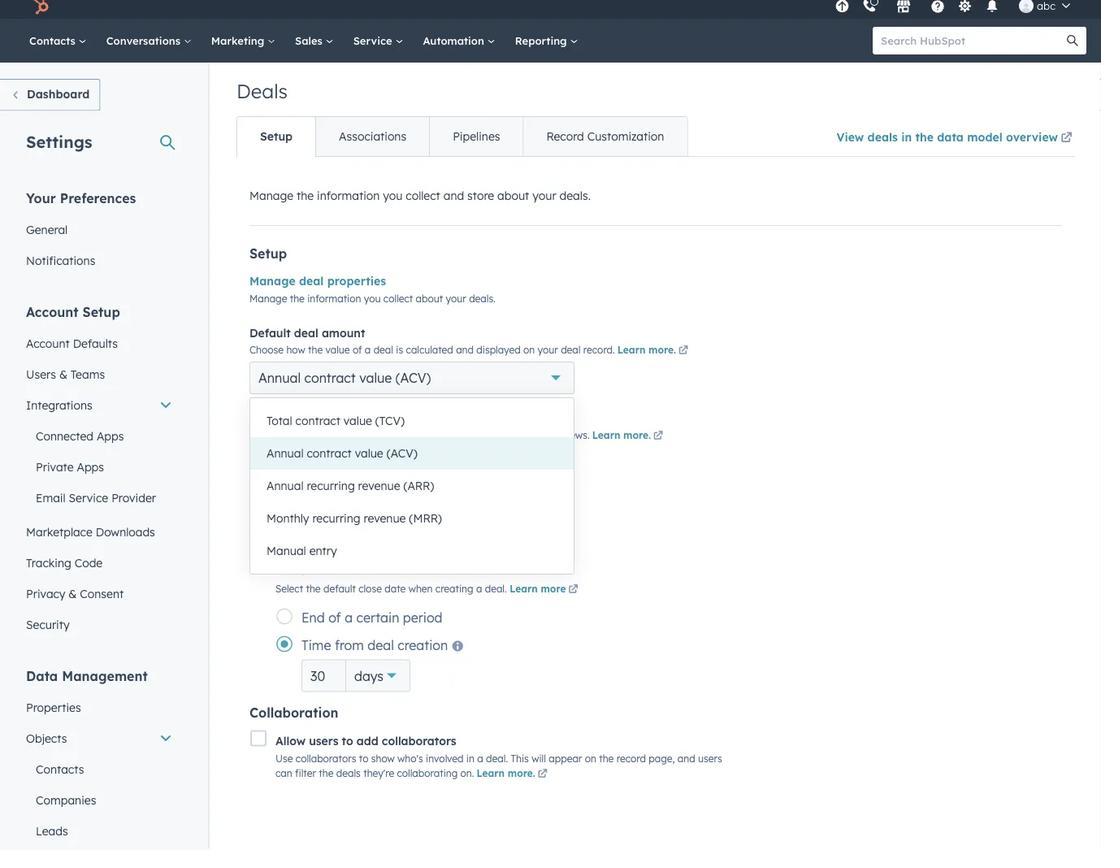 Task type: locate. For each thing, give the bounding box(es) containing it.
learn right record. on the top right of the page
[[617, 344, 646, 356]]

menu
[[831, 0, 1082, 19]]

contract up show deal insights
[[304, 370, 356, 386]]

2 vertical spatial on
[[585, 752, 596, 765]]

learn left more
[[510, 583, 538, 595]]

default
[[249, 326, 291, 340]]

& right privacy
[[69, 587, 77, 601]]

dashboard
[[27, 87, 90, 102]]

total
[[267, 414, 292, 428]]

0 vertical spatial show
[[275, 411, 306, 425]]

setup inside setup 'link'
[[260, 130, 293, 144]]

your right displayed
[[538, 344, 558, 356]]

displayed
[[476, 344, 521, 356]]

&
[[59, 367, 67, 382], [69, 587, 77, 601]]

insights
[[338, 411, 384, 425]]

1 vertical spatial show
[[275, 429, 300, 441]]

contract inside button
[[295, 414, 340, 428]]

entry
[[309, 544, 337, 558]]

manual entry
[[267, 544, 337, 558]]

service right sales link
[[353, 34, 395, 48]]

1 show from the top
[[275, 411, 306, 425]]

edit
[[408, 504, 426, 516]]

list box
[[250, 399, 574, 574]]

1 horizontal spatial form
[[547, 504, 569, 516]]

0 vertical spatial (acv)
[[396, 370, 431, 386]]

1 manage from the top
[[249, 189, 293, 203]]

data
[[26, 668, 58, 684]]

value up insights
[[359, 370, 392, 386]]

1 vertical spatial on
[[456, 504, 467, 516]]

2 vertical spatial setup
[[83, 304, 120, 320]]

annual contract value (acv)
[[258, 370, 431, 386], [267, 447, 418, 461]]

date up select the default close date when creating a deal.
[[386, 561, 412, 575]]

information
[[317, 189, 380, 203], [307, 293, 361, 305]]

annual contract value (acv) inside popup button
[[258, 370, 431, 386]]

1 vertical spatial default
[[311, 561, 351, 575]]

manage the information you collect and store about your deals.
[[249, 189, 591, 203]]

0 vertical spatial in
[[901, 130, 912, 144]]

0 vertical spatial setup
[[260, 130, 293, 144]]

0 horizontal spatial deal'
[[461, 485, 489, 500]]

annual contract value (acv) button
[[250, 438, 574, 470]]

health
[[342, 429, 370, 441]]

revenue for (arr)
[[358, 479, 400, 493]]

annual contract value (acv) down health
[[267, 447, 418, 461]]

form
[[492, 485, 519, 500], [547, 504, 569, 516]]

1 vertical spatial revenue
[[364, 512, 406, 526]]

1 vertical spatial you
[[364, 293, 381, 305]]

more. down this
[[508, 767, 535, 779]]

learn more. link down this
[[477, 767, 550, 782]]

0 vertical spatial deals.
[[560, 189, 591, 203]]

notifications
[[26, 254, 95, 268]]

contacts down hubspot link
[[29, 34, 79, 48]]

0 horizontal spatial deals.
[[469, 293, 496, 305]]

deals up creating
[[456, 561, 486, 575]]

deal. left this
[[486, 752, 508, 765]]

2 horizontal spatial to
[[415, 561, 426, 575]]

default down entry
[[311, 561, 351, 575]]

collect down properties
[[383, 293, 413, 305]]

learn for views.
[[592, 429, 620, 441]]

& right users
[[59, 367, 67, 382]]

1 vertical spatial annual contract value (acv)
[[267, 447, 418, 461]]

data management element
[[16, 667, 182, 850]]

1 vertical spatial account
[[26, 336, 70, 351]]

customize the 'create deal' form link
[[333, 485, 519, 500]]

apps inside "link"
[[97, 429, 124, 443]]

service
[[353, 34, 395, 48], [69, 491, 108, 505]]

contract up pipeline
[[295, 414, 340, 428]]

users right page,
[[698, 752, 722, 765]]

search image
[[1067, 35, 1078, 47]]

customize the 'create deal' form add, remove, or edit fields on the 'create deal' form
[[333, 485, 569, 516]]

revenue up the remove,
[[358, 479, 400, 493]]

list box containing total contract value (tcv)
[[250, 399, 574, 574]]

'create right fields at the bottom left
[[488, 504, 520, 516]]

tracking code link
[[16, 548, 182, 579]]

1 vertical spatial information
[[307, 293, 361, 305]]

value inside popup button
[[359, 370, 392, 386]]

the inside manage deal properties manage the information you collect about your deals.
[[290, 293, 305, 305]]

1 vertical spatial in
[[494, 429, 502, 441]]

1 vertical spatial users
[[698, 752, 722, 765]]

settings image
[[958, 0, 972, 15]]

1 vertical spatial about
[[416, 293, 443, 305]]

search button
[[1059, 27, 1086, 55]]

0 vertical spatial 'create
[[417, 485, 458, 500]]

contract down pipeline
[[307, 447, 352, 461]]

0 horizontal spatial service
[[69, 491, 108, 505]]

manage for manage the information you collect and store about your deals.
[[249, 189, 293, 203]]

contract for annual contract value (acv) button
[[307, 447, 352, 461]]

1 vertical spatial annual
[[267, 447, 304, 461]]

more. right record. on the top right of the page
[[649, 344, 676, 356]]

and inside use collaborators to show who's involved in a deal. this will appear on the record page, and users can filter the deals they're collaborating on.
[[678, 752, 695, 765]]

close up select the default close date when creating a deal.
[[354, 561, 383, 575]]

0 vertical spatial to
[[415, 561, 426, 575]]

setup
[[260, 130, 293, 144], [249, 246, 287, 262], [83, 304, 120, 320]]

annual
[[258, 370, 301, 386], [267, 447, 304, 461], [267, 479, 304, 493]]

0 vertical spatial manage
[[249, 189, 293, 203]]

0 vertical spatial account
[[26, 304, 79, 320]]

new
[[397, 411, 417, 422]]

record.
[[583, 344, 615, 356]]

the down manage deal properties link
[[290, 293, 305, 305]]

collaborating
[[397, 767, 458, 779]]

(acv) down sales
[[387, 447, 418, 461]]

1 horizontal spatial &
[[69, 587, 77, 601]]

calling icon image
[[862, 0, 877, 14]]

0 horizontal spatial about
[[416, 293, 443, 305]]

deals
[[868, 130, 898, 144], [310, 457, 344, 473], [456, 561, 486, 575], [336, 767, 361, 779]]

information down manage deal properties link
[[307, 293, 361, 305]]

annual down total
[[267, 447, 304, 461]]

contacts up companies
[[36, 762, 84, 776]]

to inside use collaborators to show who's involved in a deal. this will appear on the record page, and users can filter the deals they're collaborating on.
[[359, 752, 368, 765]]

collaborators up filter at bottom left
[[296, 752, 356, 765]]

0 vertical spatial annual
[[258, 370, 301, 386]]

the down default deal amount
[[308, 344, 323, 356]]

2 vertical spatial default
[[323, 583, 356, 595]]

1 horizontal spatial to
[[359, 752, 368, 765]]

select the default close date when creating a deal.
[[275, 583, 510, 595]]

apply
[[275, 561, 308, 575]]

users
[[26, 367, 56, 382]]

add,
[[333, 504, 354, 516]]

0 vertical spatial deal'
[[461, 485, 489, 500]]

0 horizontal spatial &
[[59, 367, 67, 382]]

1 vertical spatial collaborators
[[296, 752, 356, 765]]

privacy & consent link
[[16, 579, 182, 609]]

link opens in a new window image
[[1061, 133, 1072, 144], [568, 585, 578, 595]]

days
[[354, 668, 384, 684]]

contacts link down hubspot link
[[20, 19, 96, 63]]

1 horizontal spatial collaborators
[[382, 734, 456, 748]]

1 account from the top
[[26, 304, 79, 320]]

to left new
[[415, 561, 426, 575]]

in up on. at the left bottom
[[466, 752, 474, 765]]

calculated
[[406, 344, 453, 356]]

& inside "link"
[[69, 587, 77, 601]]

provider
[[111, 491, 156, 505]]

show pipeline health and sales velocity metrics in default deal views.
[[275, 429, 590, 441]]

deal' right (arr)
[[461, 485, 489, 500]]

revenue left edit
[[364, 512, 406, 526]]

account up users
[[26, 336, 70, 351]]

a right creating
[[476, 583, 482, 595]]

1 vertical spatial service
[[69, 491, 108, 505]]

on right displayed
[[523, 344, 535, 356]]

default
[[505, 429, 537, 441], [311, 561, 351, 575], [323, 583, 356, 595]]

information down "associations" link
[[317, 189, 380, 203]]

your preferences element
[[16, 189, 182, 276]]

0 vertical spatial service
[[353, 34, 395, 48]]

0 horizontal spatial on
[[456, 504, 467, 516]]

2 horizontal spatial on
[[585, 752, 596, 765]]

2 show from the top
[[275, 429, 300, 441]]

1 vertical spatial learn more. link
[[592, 429, 666, 444]]

learn more. link right record. on the top right of the page
[[617, 344, 691, 359]]

annual contract value (acv) button
[[249, 362, 575, 394]]

to
[[415, 561, 426, 575], [342, 734, 353, 748], [359, 752, 368, 765]]

1 vertical spatial apps
[[77, 460, 104, 474]]

setup down "deals"
[[260, 130, 293, 144]]

0 horizontal spatial you
[[364, 293, 381, 305]]

annual inside popup button
[[258, 370, 301, 386]]

1 vertical spatial contacts
[[36, 762, 84, 776]]

upgrade link
[[832, 0, 852, 15]]

deal
[[299, 274, 324, 288], [294, 326, 318, 340], [374, 344, 393, 356], [561, 344, 581, 356], [540, 429, 560, 441], [368, 637, 394, 653]]

2 vertical spatial more.
[[508, 767, 535, 779]]

of right end
[[328, 609, 341, 626]]

from
[[335, 637, 364, 653]]

monthly recurring revenue (mrr) button
[[250, 503, 574, 535]]

learn right views. at the right bottom of page
[[592, 429, 620, 441]]

a inside use collaborators to show who's involved in a deal. this will appear on the record page, and users can filter the deals they're collaborating on.
[[477, 752, 483, 765]]

link opens in a new window image inside 'learn more' link
[[568, 585, 578, 595]]

learn
[[617, 344, 646, 356], [592, 429, 620, 441], [510, 583, 538, 595], [477, 767, 505, 779]]

deal. inside use collaborators to show who's involved in a deal. this will appear on the record page, and users can filter the deals they're collaborating on.
[[486, 752, 508, 765]]

1 vertical spatial recurring
[[312, 512, 360, 526]]

show down total
[[275, 429, 300, 441]]

0 horizontal spatial 'create
[[417, 485, 458, 500]]

& for privacy
[[69, 587, 77, 601]]

1 vertical spatial close
[[359, 583, 382, 595]]

collaborators
[[382, 734, 456, 748], [296, 752, 356, 765]]

when
[[408, 583, 433, 595]]

1 horizontal spatial on
[[523, 344, 535, 356]]

0 horizontal spatial collaborators
[[296, 752, 356, 765]]

more.
[[649, 344, 676, 356], [623, 429, 651, 441], [508, 767, 535, 779]]

2 vertical spatial learn more. link
[[477, 767, 550, 782]]

date down apply default close date to new deals
[[385, 583, 406, 595]]

to down allow users to add collaborators in the left of the page
[[359, 752, 368, 765]]

teams
[[71, 367, 105, 382]]

on
[[523, 344, 535, 356], [456, 504, 467, 516], [585, 752, 596, 765]]

deal. right creating
[[485, 583, 507, 595]]

the right filter at bottom left
[[319, 767, 334, 779]]

1 vertical spatial deal.
[[486, 752, 508, 765]]

0 vertical spatial link opens in a new window image
[[1061, 133, 1072, 144]]

link opens in a new window image right overview
[[1061, 133, 1072, 144]]

the up 'or' in the bottom of the page
[[396, 485, 414, 500]]

metrics
[[457, 429, 491, 441]]

annual recurring revenue (arr) button
[[250, 470, 574, 503]]

value inside button
[[355, 447, 383, 461]]

learn more.
[[617, 344, 676, 356], [592, 429, 651, 441], [477, 767, 535, 779]]

time
[[301, 637, 331, 653]]

about
[[497, 189, 529, 203], [416, 293, 443, 305]]

1 vertical spatial 'create
[[488, 504, 520, 516]]

0 horizontal spatial link opens in a new window image
[[568, 585, 578, 595]]

properties
[[26, 700, 81, 715]]

learn more. down this
[[477, 767, 535, 779]]

your up choose how the value of a deal is calculated and displayed on your deal record.
[[446, 293, 466, 305]]

0 horizontal spatial users
[[309, 734, 338, 748]]

value down amount
[[325, 344, 350, 356]]

calling icon button
[[856, 0, 883, 17]]

value down health
[[355, 447, 383, 461]]

0 vertical spatial contacts link
[[20, 19, 96, 63]]

1 horizontal spatial service
[[353, 34, 395, 48]]

1 vertical spatial contract
[[295, 414, 340, 428]]

link opens in a new window image for view deals in the data model overview
[[1061, 133, 1072, 144]]

0 horizontal spatial of
[[328, 609, 341, 626]]

deal down certain
[[368, 637, 394, 653]]

0 horizontal spatial in
[[466, 752, 474, 765]]

value up health
[[344, 414, 372, 428]]

recurring up entry
[[312, 512, 360, 526]]

setup up account defaults link
[[83, 304, 120, 320]]

1 vertical spatial manage
[[249, 274, 296, 288]]

2 vertical spatial in
[[466, 752, 474, 765]]

deals left the they're
[[336, 767, 361, 779]]

2 vertical spatial to
[[359, 752, 368, 765]]

apps up email service provider
[[77, 460, 104, 474]]

more. right views. at the right bottom of page
[[623, 429, 651, 441]]

annual down creating
[[267, 479, 304, 493]]

email service provider
[[36, 491, 156, 505]]

amount
[[322, 326, 365, 340]]

0 vertical spatial collaborators
[[382, 734, 456, 748]]

record customization link
[[523, 117, 687, 156]]

1 vertical spatial form
[[547, 504, 569, 516]]

deals
[[236, 79, 288, 104]]

contract inside button
[[307, 447, 352, 461]]

you down properties
[[364, 293, 381, 305]]

account
[[26, 304, 79, 320], [26, 336, 70, 351]]

collect left store
[[406, 189, 440, 203]]

the left the record
[[599, 752, 614, 765]]

your
[[532, 189, 556, 203], [446, 293, 466, 305], [538, 344, 558, 356]]

notifications button
[[978, 0, 1006, 19]]

deal left properties
[[299, 274, 324, 288]]

store
[[467, 189, 494, 203]]

users right allow
[[309, 734, 338, 748]]

on inside customize the 'create deal' form add, remove, or edit fields on the 'create deal' form
[[456, 504, 467, 516]]

about up calculated
[[416, 293, 443, 305]]

1 vertical spatial deals.
[[469, 293, 496, 305]]

your down record
[[532, 189, 556, 203]]

Search HubSpot search field
[[873, 27, 1072, 55]]

annual down choose
[[258, 370, 301, 386]]

1 vertical spatial link opens in a new window image
[[568, 585, 578, 595]]

show left deal
[[275, 411, 306, 425]]

link opens in a new window image
[[1061, 129, 1072, 148], [679, 344, 688, 359], [679, 346, 688, 356], [653, 429, 663, 444], [653, 432, 663, 441], [568, 583, 578, 597], [538, 767, 548, 782], [538, 769, 548, 779]]

your inside manage deal properties manage the information you collect about your deals.
[[446, 293, 466, 305]]

how
[[286, 344, 305, 356]]

1 horizontal spatial 'create
[[488, 504, 520, 516]]

1 vertical spatial contacts link
[[16, 754, 182, 785]]

0 vertical spatial deal.
[[485, 583, 507, 595]]

sales
[[295, 34, 326, 48]]

on right fields at the bottom left
[[456, 504, 467, 516]]

apps down integrations button
[[97, 429, 124, 443]]

& inside 'link'
[[59, 367, 67, 382]]

2 manage from the top
[[249, 274, 296, 288]]

service inside service link
[[353, 34, 395, 48]]

1 vertical spatial (acv)
[[387, 447, 418, 461]]

service down private apps link
[[69, 491, 108, 505]]

deals. up displayed
[[469, 293, 496, 305]]

total contract value (tcv)
[[267, 414, 405, 428]]

help image
[[931, 0, 945, 15]]

3 manage from the top
[[249, 293, 287, 305]]

you down "associations" link
[[383, 189, 403, 203]]

automation
[[423, 34, 487, 48]]

1 horizontal spatial link opens in a new window image
[[1061, 133, 1072, 144]]

in right metrics
[[494, 429, 502, 441]]

link opens in a new window image inside view deals in the data model overview link
[[1061, 133, 1072, 144]]

account setup
[[26, 304, 120, 320]]

0 vertical spatial apps
[[97, 429, 124, 443]]

(acv) down the is
[[396, 370, 431, 386]]

0 vertical spatial close
[[354, 561, 383, 575]]

connected apps link
[[16, 421, 182, 452]]

1 vertical spatial your
[[446, 293, 466, 305]]

contacts link for companies link
[[16, 754, 182, 785]]

setup up manage deal properties link
[[249, 246, 287, 262]]

0 horizontal spatial form
[[492, 485, 519, 500]]

1 horizontal spatial you
[[383, 189, 403, 203]]

0 vertical spatial more.
[[649, 344, 676, 356]]

the right fields at the bottom left
[[470, 504, 485, 516]]

contacts link for conversations link at the top left
[[20, 19, 96, 63]]

apps for private apps
[[77, 460, 104, 474]]

objects
[[26, 731, 67, 746]]

0 vertical spatial contacts
[[29, 34, 79, 48]]

annual contract value (acv) up show deal insights
[[258, 370, 431, 386]]

1 vertical spatial of
[[328, 609, 341, 626]]

views.
[[562, 429, 590, 441]]

contacts link up companies
[[16, 754, 182, 785]]

'create up fields at the bottom left
[[417, 485, 458, 500]]

a right involved
[[477, 752, 483, 765]]

private apps
[[36, 460, 104, 474]]

security
[[26, 618, 70, 632]]

navigation
[[236, 117, 688, 157]]

2 account from the top
[[26, 336, 70, 351]]

learn more. link right views. at the right bottom of page
[[592, 429, 666, 444]]

1 horizontal spatial users
[[698, 752, 722, 765]]

deal. for allow users to add collaborators
[[486, 752, 508, 765]]

0 vertical spatial contract
[[304, 370, 356, 386]]

your
[[26, 190, 56, 206]]

objects button
[[16, 723, 182, 754]]

more. for default deal amount
[[649, 344, 676, 356]]

0 vertical spatial about
[[497, 189, 529, 203]]

learn more. right record. on the top right of the page
[[617, 344, 676, 356]]

2 vertical spatial contract
[[307, 447, 352, 461]]

0 vertical spatial learn more.
[[617, 344, 676, 356]]

2 vertical spatial manage
[[249, 293, 287, 305]]

None text field
[[301, 660, 346, 692]]

link opens in a new window image right more
[[568, 585, 578, 595]]

collaborators up who's
[[382, 734, 456, 748]]



Task type: describe. For each thing, give the bounding box(es) containing it.
creating
[[249, 457, 306, 473]]

deal up the how
[[294, 326, 318, 340]]

integrations button
[[16, 390, 182, 421]]

account for account setup
[[26, 304, 79, 320]]

time from deal creation
[[301, 637, 448, 653]]

certain
[[356, 609, 399, 626]]

navigation containing setup
[[236, 117, 688, 157]]

email service provider link
[[16, 483, 182, 514]]

users & teams
[[26, 367, 105, 382]]

use collaborators to show who's involved in a deal. this will appear on the record page, and users can filter the deals they're collaborating on.
[[275, 752, 722, 779]]

2 horizontal spatial in
[[901, 130, 912, 144]]

associations link
[[315, 117, 429, 156]]

(arr)
[[403, 479, 434, 493]]

0 vertical spatial of
[[353, 344, 362, 356]]

collaboration
[[249, 705, 338, 721]]

record
[[546, 130, 584, 144]]

page,
[[649, 752, 675, 765]]

view deals in the data model overview link
[[837, 119, 1075, 156]]

on inside use collaborators to show who's involved in a deal. this will appear on the record page, and users can filter the deals they're collaborating on.
[[585, 752, 596, 765]]

and left displayed
[[456, 344, 474, 356]]

use
[[275, 752, 293, 765]]

about inside manage deal properties manage the information you collect about your deals.
[[416, 293, 443, 305]]

general
[[26, 223, 68, 237]]

0 vertical spatial you
[[383, 189, 403, 203]]

marketplaces image
[[896, 0, 911, 15]]

0 vertical spatial default
[[505, 429, 537, 441]]

account setup element
[[16, 303, 182, 640]]

contract for "total contract value (tcv)" button
[[295, 414, 340, 428]]

upgrade image
[[835, 0, 850, 15]]

service inside email service provider link
[[69, 491, 108, 505]]

(acv) inside popup button
[[396, 370, 431, 386]]

marketing
[[211, 34, 267, 48]]

record customization
[[546, 130, 664, 144]]

0 vertical spatial date
[[386, 561, 412, 575]]

& for users
[[59, 367, 67, 382]]

reporting link
[[505, 19, 588, 63]]

1 horizontal spatial deals.
[[560, 189, 591, 203]]

the down setup 'link'
[[297, 189, 314, 203]]

management
[[62, 668, 148, 684]]

1 vertical spatial more.
[[623, 429, 651, 441]]

service link
[[343, 19, 413, 63]]

more. for allow users to add collaborators
[[508, 767, 535, 779]]

0 vertical spatial information
[[317, 189, 380, 203]]

2 vertical spatial your
[[538, 344, 558, 356]]

creating
[[435, 583, 473, 595]]

record
[[617, 752, 646, 765]]

collect inside manage deal properties manage the information you collect about your deals.
[[383, 293, 413, 305]]

link opens in a new window image for learn more
[[568, 585, 578, 595]]

1 vertical spatial learn more.
[[592, 429, 651, 441]]

collaborators inside use collaborators to show who's involved in a deal. this will appear on the record page, and users can filter the deals they're collaborating on.
[[296, 752, 356, 765]]

deals inside use collaborators to show who's involved in a deal. this will appear on the record page, and users can filter the deals they're collaborating on.
[[336, 767, 361, 779]]

add
[[357, 734, 378, 748]]

0 vertical spatial on
[[523, 344, 535, 356]]

you inside manage deal properties manage the information you collect about your deals.
[[364, 293, 381, 305]]

allow
[[275, 734, 306, 748]]

fields
[[429, 504, 453, 516]]

learn for will
[[477, 767, 505, 779]]

deals right view
[[868, 130, 898, 144]]

account defaults
[[26, 336, 118, 351]]

select
[[275, 583, 303, 595]]

show for show pipeline health and sales velocity metrics in default deal views.
[[275, 429, 300, 441]]

learn more. link for default deal amount
[[617, 344, 691, 359]]

manage for manage deal properties manage the information you collect about your deals.
[[249, 274, 296, 288]]

or
[[396, 504, 406, 516]]

contract inside popup button
[[304, 370, 356, 386]]

to for show
[[359, 752, 368, 765]]

properties
[[327, 274, 386, 288]]

annual recurring revenue (arr)
[[267, 479, 434, 493]]

downloads
[[96, 525, 155, 539]]

information inside manage deal properties manage the information you collect about your deals.
[[307, 293, 361, 305]]

show
[[371, 752, 395, 765]]

private
[[36, 460, 74, 474]]

learn for displayed
[[617, 344, 646, 356]]

0 vertical spatial users
[[309, 734, 338, 748]]

deal left views. at the right bottom of page
[[540, 429, 560, 441]]

deal left record. on the top right of the page
[[561, 344, 581, 356]]

1 vertical spatial date
[[385, 583, 406, 595]]

involved
[[426, 752, 464, 765]]

privacy & consent
[[26, 587, 124, 601]]

learn more link
[[510, 583, 581, 597]]

they're
[[363, 767, 394, 779]]

manual entry button
[[250, 535, 574, 568]]

1 vertical spatial setup
[[249, 246, 287, 262]]

days button
[[345, 660, 410, 692]]

the left data
[[915, 130, 934, 144]]

setup link
[[237, 117, 315, 156]]

manage deal properties link
[[249, 274, 386, 288]]

and left store
[[443, 189, 464, 203]]

deal
[[309, 411, 335, 425]]

your preferences
[[26, 190, 136, 206]]

the right select
[[306, 583, 321, 595]]

users inside use collaborators to show who's involved in a deal. this will appear on the record page, and users can filter the deals they're collaborating on.
[[698, 752, 722, 765]]

setup inside account setup element
[[83, 304, 120, 320]]

private apps link
[[16, 452, 182, 483]]

deal. for apply default close date to new deals
[[485, 583, 507, 595]]

pipelines link
[[429, 117, 523, 156]]

in inside use collaborators to show who's involved in a deal. this will appear on the record page, and users can filter the deals they're collaborating on.
[[466, 752, 474, 765]]

sales
[[393, 429, 416, 441]]

marketplace
[[26, 525, 93, 539]]

revenue for (mrr)
[[364, 512, 406, 526]]

is
[[396, 344, 403, 356]]

hubspot image
[[29, 0, 49, 16]]

value inside button
[[344, 414, 372, 428]]

marketplaces button
[[887, 0, 921, 19]]

apps for connected apps
[[97, 429, 124, 443]]

1 horizontal spatial about
[[497, 189, 529, 203]]

marketplace downloads
[[26, 525, 155, 539]]

account defaults link
[[16, 328, 182, 359]]

annual for the annual recurring revenue (arr) button
[[267, 479, 304, 493]]

data
[[937, 130, 964, 144]]

a up 'from'
[[345, 609, 353, 626]]

to for add
[[342, 734, 353, 748]]

end
[[301, 609, 325, 626]]

(acv) inside button
[[387, 447, 418, 461]]

link opens in a new window image inside view deals in the data model overview link
[[1061, 129, 1072, 148]]

learn more. for default deal amount
[[617, 344, 676, 356]]

recurring for annual
[[307, 479, 355, 493]]

recurring for monthly
[[312, 512, 360, 526]]

filter
[[295, 767, 316, 779]]

account for account defaults
[[26, 336, 70, 351]]

leads link
[[16, 816, 182, 847]]

notifications image
[[985, 0, 1000, 15]]

0 vertical spatial form
[[492, 485, 519, 500]]

show for show deal insights
[[275, 411, 306, 425]]

deal inside manage deal properties manage the information you collect about your deals.
[[299, 274, 324, 288]]

code
[[75, 556, 103, 570]]

connected apps
[[36, 429, 124, 443]]

security link
[[16, 609, 182, 640]]

gary orlando image
[[1019, 0, 1034, 13]]

overview
[[1006, 130, 1058, 144]]

sales link
[[285, 19, 343, 63]]

1 horizontal spatial deal'
[[523, 504, 545, 516]]

new
[[430, 561, 452, 575]]

annual contract value (acv) inside button
[[267, 447, 418, 461]]

0 vertical spatial your
[[532, 189, 556, 203]]

privacy
[[26, 587, 65, 601]]

manage deal properties manage the information you collect about your deals.
[[249, 274, 496, 305]]

learn more. link for allow users to add collaborators
[[477, 767, 550, 782]]

integrations
[[26, 398, 92, 412]]

data management
[[26, 668, 148, 684]]

monthly recurring revenue (mrr)
[[267, 512, 442, 526]]

deals. inside manage deal properties manage the information you collect about your deals.
[[469, 293, 496, 305]]

choose how the value of a deal is calculated and displayed on your deal record.
[[249, 344, 615, 356]]

and down (tcv)
[[373, 429, 391, 441]]

annual for annual contract value (acv) button
[[267, 447, 304, 461]]

manual
[[267, 544, 306, 558]]

0 vertical spatial collect
[[406, 189, 440, 203]]

remove,
[[357, 504, 393, 516]]

deals down pipeline
[[310, 457, 344, 473]]

learn more. for allow users to add collaborators
[[477, 767, 535, 779]]

a down amount
[[365, 344, 371, 356]]

marketing link
[[201, 19, 285, 63]]

apply default close date to new deals
[[275, 561, 486, 575]]

contacts inside data management element
[[36, 762, 84, 776]]

general link
[[16, 215, 182, 245]]

notifications link
[[16, 245, 182, 276]]

deal left the is
[[374, 344, 393, 356]]



Task type: vqa. For each thing, say whether or not it's contained in the screenshot.
Learn more. to the bottom
yes



